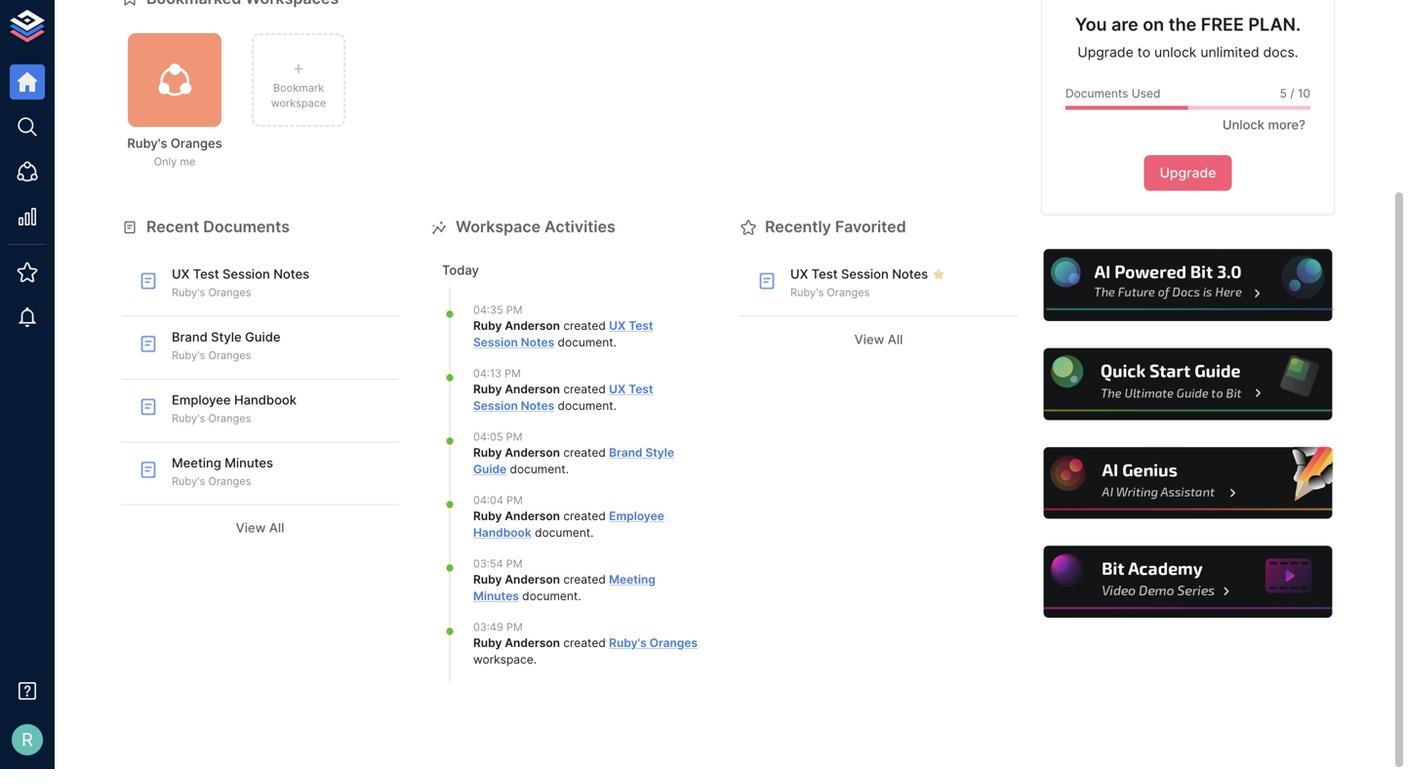 Task type: locate. For each thing, give the bounding box(es) containing it.
0 vertical spatial documents
[[1066, 87, 1129, 101]]

ruby for 04:35
[[474, 319, 502, 333]]

ruby's
[[127, 136, 167, 151], [172, 286, 205, 299], [791, 286, 824, 299], [172, 349, 205, 362], [172, 412, 205, 425], [172, 475, 205, 488], [609, 636, 647, 650]]

1 vertical spatial handbook
[[474, 526, 532, 540]]

4 created from the top
[[564, 509, 606, 523]]

. for 03:54 pm
[[578, 589, 581, 603]]

brand down ux test session notes ruby's oranges
[[172, 329, 208, 345]]

ruby anderson created down 04:04 pm
[[474, 509, 609, 523]]

pm for 03:54 pm
[[506, 558, 523, 570]]

meeting down employee handbook ruby's oranges
[[172, 455, 221, 470]]

ruby down 03:54
[[474, 573, 502, 587]]

meeting inside meeting minutes
[[609, 573, 656, 587]]

ruby's up brand style guide ruby's oranges
[[172, 286, 205, 299]]

1 horizontal spatial workspace
[[474, 653, 534, 667]]

3 anderson from the top
[[505, 446, 560, 460]]

0 horizontal spatial view all
[[236, 521, 284, 536]]

ruby's inside employee handbook ruby's oranges
[[172, 412, 205, 425]]

ux test session notes link for 04:13 pm
[[474, 382, 654, 413]]

created for 04:05 pm
[[564, 446, 606, 460]]

brand
[[172, 329, 208, 345], [609, 446, 643, 460]]

style
[[211, 329, 242, 345], [646, 446, 675, 460]]

pm inside 03:49 pm ruby anderson created ruby's oranges workspace .
[[507, 621, 523, 634]]

anderson down 04:04 pm
[[505, 509, 560, 523]]

ruby's inside meeting minutes ruby's oranges
[[172, 475, 205, 488]]

1 horizontal spatial all
[[888, 332, 903, 347]]

document
[[558, 335, 614, 349], [558, 399, 614, 413], [510, 462, 566, 476], [535, 526, 591, 540], [523, 589, 578, 603]]

meeting minutes ruby's oranges
[[172, 455, 273, 488]]

workspace down bookmark
[[271, 97, 326, 109]]

employee down brand style guide
[[609, 509, 665, 523]]

anderson down 03:54 pm
[[505, 573, 560, 587]]

document .
[[555, 335, 617, 349], [555, 399, 617, 413], [507, 462, 569, 476], [532, 526, 594, 540], [519, 589, 581, 603]]

guide inside brand style guide ruby's oranges
[[245, 329, 281, 345]]

anderson for 03:54 pm
[[505, 573, 560, 587]]

anderson down 04:05 pm
[[505, 446, 560, 460]]

0 vertical spatial view all button
[[740, 325, 1018, 355]]

1 help image from the top
[[1042, 247, 1336, 324]]

1 horizontal spatial style
[[646, 446, 675, 460]]

ux test session notes ruby's oranges
[[172, 267, 310, 299]]

. for 04:04 pm
[[591, 526, 594, 540]]

ruby down 04:13
[[474, 382, 502, 396]]

minutes
[[225, 455, 273, 470], [474, 589, 519, 603]]

5 ruby anderson created from the top
[[474, 573, 609, 587]]

ruby anderson created for 04:04 pm
[[474, 509, 609, 523]]

04:35
[[474, 304, 503, 317]]

session inside ux test session notes ruby's oranges
[[223, 267, 270, 282]]

0 vertical spatial handbook
[[234, 392, 297, 407]]

ruby anderson created down 04:35 pm
[[474, 319, 609, 333]]

1 anderson from the top
[[505, 319, 560, 333]]

test
[[193, 267, 219, 282], [812, 267, 838, 282], [629, 319, 654, 333], [629, 382, 654, 396]]

1 vertical spatial view all
[[236, 521, 284, 536]]

0 vertical spatial style
[[211, 329, 242, 345]]

anderson for 04:05 pm
[[505, 446, 560, 460]]

handbook up 03:54 pm
[[474, 526, 532, 540]]

0 horizontal spatial all
[[269, 521, 284, 536]]

ruby's oranges link
[[609, 636, 698, 650]]

0 horizontal spatial minutes
[[225, 455, 273, 470]]

minutes down 03:54 pm
[[474, 589, 519, 603]]

ux test session notes link up the brand style guide link
[[474, 382, 654, 413]]

0 vertical spatial meeting
[[172, 455, 221, 470]]

2 vertical spatial ux test session notes
[[474, 382, 654, 413]]

0 horizontal spatial upgrade
[[1078, 44, 1134, 61]]

anderson
[[505, 319, 560, 333], [505, 382, 560, 396], [505, 446, 560, 460], [505, 509, 560, 523], [505, 573, 560, 587], [505, 636, 560, 650]]

created for 04:13 pm
[[564, 382, 606, 396]]

guide down ux test session notes ruby's oranges
[[245, 329, 281, 345]]

1 horizontal spatial brand
[[609, 446, 643, 460]]

1 ruby from the top
[[474, 319, 502, 333]]

notes up 04:05 pm
[[521, 399, 555, 413]]

2 ruby anderson created from the top
[[474, 382, 609, 396]]

today
[[442, 263, 479, 278]]

session down recent documents
[[223, 267, 270, 282]]

pm right 04:13
[[505, 367, 521, 380]]

brand up employee handbook link
[[609, 446, 643, 460]]

0 vertical spatial guide
[[245, 329, 281, 345]]

6 anderson from the top
[[505, 636, 560, 650]]

ruby anderson created down 04:05 pm
[[474, 446, 609, 460]]

meeting minutes link
[[474, 573, 656, 603]]

pm
[[506, 304, 523, 317], [505, 367, 521, 380], [506, 431, 523, 443], [507, 494, 523, 507], [506, 558, 523, 570], [507, 621, 523, 634]]

1 vertical spatial documents
[[203, 217, 290, 236]]

0 vertical spatial view
[[855, 332, 885, 347]]

0 vertical spatial ux test session notes link
[[474, 319, 654, 349]]

ux test session notes link
[[474, 319, 654, 349], [474, 382, 654, 413]]

style inside brand style guide ruby's oranges
[[211, 329, 242, 345]]

ruby's down meeting minutes
[[609, 636, 647, 650]]

ruby anderson created
[[474, 319, 609, 333], [474, 382, 609, 396], [474, 446, 609, 460], [474, 509, 609, 523], [474, 573, 609, 587]]

brand inside brand style guide
[[609, 446, 643, 460]]

all
[[888, 332, 903, 347], [269, 521, 284, 536]]

employee handbook ruby's oranges
[[172, 392, 297, 425]]

pm for 04:05 pm
[[506, 431, 523, 443]]

bookmark workspace button
[[252, 33, 346, 127]]

view all down ruby's oranges
[[855, 332, 903, 347]]

favorited
[[836, 217, 907, 236]]

ruby anderson created for 04:05 pm
[[474, 446, 609, 460]]

0 horizontal spatial workspace
[[271, 97, 326, 109]]

ux test session notes
[[791, 267, 929, 282], [474, 319, 654, 349], [474, 382, 654, 413]]

5 anderson from the top
[[505, 573, 560, 587]]

on
[[1143, 14, 1165, 35]]

3 created from the top
[[564, 446, 606, 460]]

6 created from the top
[[564, 636, 606, 650]]

document . for 04:13 pm
[[555, 399, 617, 413]]

1 vertical spatial employee
[[609, 509, 665, 523]]

me
[[180, 155, 196, 168]]

ruby's down employee handbook ruby's oranges
[[172, 475, 205, 488]]

style inside brand style guide
[[646, 446, 675, 460]]

1 created from the top
[[564, 319, 606, 333]]

ruby's oranges only me
[[127, 136, 222, 168]]

recently favorited
[[765, 217, 907, 236]]

3 ruby anderson created from the top
[[474, 446, 609, 460]]

employee for employee handbook
[[609, 509, 665, 523]]

3 ruby from the top
[[474, 446, 502, 460]]

0 vertical spatial view all
[[855, 332, 903, 347]]

04:05
[[474, 431, 503, 443]]

handbook for employee handbook
[[474, 526, 532, 540]]

employee
[[172, 392, 231, 407], [609, 509, 665, 523]]

0 horizontal spatial brand
[[172, 329, 208, 345]]

oranges inside meeting minutes ruby's oranges
[[208, 475, 251, 488]]

1 vertical spatial meeting
[[609, 573, 656, 587]]

notes down favorited
[[893, 267, 929, 282]]

1 vertical spatial minutes
[[474, 589, 519, 603]]

ruby anderson created down 03:54 pm
[[474, 573, 609, 587]]

pm for 03:49 pm ruby anderson created ruby's oranges workspace .
[[507, 621, 523, 634]]

minutes inside meeting minutes ruby's oranges
[[225, 455, 273, 470]]

workspace
[[271, 97, 326, 109], [474, 653, 534, 667]]

2 created from the top
[[564, 382, 606, 396]]

10
[[1298, 87, 1311, 101]]

ux test session notes down 04:35 pm
[[474, 319, 654, 349]]

0 vertical spatial employee
[[172, 392, 231, 407]]

03:54
[[474, 558, 503, 570]]

0 horizontal spatial handbook
[[234, 392, 297, 407]]

1 vertical spatial brand
[[609, 446, 643, 460]]

0 vertical spatial all
[[888, 332, 903, 347]]

0 vertical spatial minutes
[[225, 455, 273, 470]]

ux test session notes up the brand style guide link
[[474, 382, 654, 413]]

ruby's inside 03:49 pm ruby anderson created ruby's oranges workspace .
[[609, 636, 647, 650]]

1 horizontal spatial meeting
[[609, 573, 656, 587]]

5 / 10
[[1281, 87, 1311, 101]]

brand inside brand style guide ruby's oranges
[[172, 329, 208, 345]]

handbook inside employee handbook
[[474, 526, 532, 540]]

documents
[[1066, 87, 1129, 101], [203, 217, 290, 236]]

upgrade inside you are on the free plan. upgrade to unlock unlimited docs.
[[1078, 44, 1134, 61]]

pm right 03:49
[[507, 621, 523, 634]]

unlock
[[1155, 44, 1197, 61]]

handbook
[[234, 392, 297, 407], [474, 526, 532, 540]]

0 vertical spatial workspace
[[271, 97, 326, 109]]

ruby down 03:49
[[474, 636, 502, 650]]

ux test session notes link down 04:35 pm
[[474, 319, 654, 349]]

used
[[1132, 87, 1161, 101]]

1 vertical spatial workspace
[[474, 653, 534, 667]]

ruby's up employee handbook ruby's oranges
[[172, 349, 205, 362]]

view
[[855, 332, 885, 347], [236, 521, 266, 536]]

04:05 pm
[[474, 431, 523, 443]]

2 ux test session notes link from the top
[[474, 382, 654, 413]]

guide for brand style guide
[[474, 462, 507, 476]]

guide up 04:04 in the bottom left of the page
[[474, 462, 507, 476]]

1 vertical spatial guide
[[474, 462, 507, 476]]

ruby's up only
[[127, 136, 167, 151]]

notes
[[274, 267, 310, 282], [893, 267, 929, 282], [521, 335, 555, 349], [521, 399, 555, 413]]

all for rightmost view all button
[[888, 332, 903, 347]]

view all button down ruby's oranges
[[740, 325, 1018, 355]]

view all
[[855, 332, 903, 347], [236, 521, 284, 536]]

upgrade inside button
[[1160, 165, 1217, 181]]

0 vertical spatial ux test session notes
[[791, 267, 929, 282]]

meeting inside meeting minutes ruby's oranges
[[172, 455, 221, 470]]

anderson down 04:13 pm
[[505, 382, 560, 396]]

ux test session notes up ruby's oranges
[[791, 267, 929, 282]]

1 vertical spatial style
[[646, 446, 675, 460]]

0 vertical spatial brand
[[172, 329, 208, 345]]

upgrade
[[1078, 44, 1134, 61], [1160, 165, 1217, 181]]

anderson for 04:35 pm
[[505, 319, 560, 333]]

1 horizontal spatial minutes
[[474, 589, 519, 603]]

0 horizontal spatial employee
[[172, 392, 231, 407]]

1 horizontal spatial handbook
[[474, 526, 532, 540]]

handbook down brand style guide ruby's oranges
[[234, 392, 297, 407]]

1 horizontal spatial view
[[855, 332, 885, 347]]

progress bar
[[944, 106, 1311, 110]]

1 vertical spatial upgrade
[[1160, 165, 1217, 181]]

2 anderson from the top
[[505, 382, 560, 396]]

ruby anderson created down 04:13 pm
[[474, 382, 609, 396]]

meeting up ruby's oranges link
[[609, 573, 656, 587]]

employee inside employee handbook
[[609, 509, 665, 523]]

anderson down 04:35 pm
[[505, 319, 560, 333]]

1 horizontal spatial upgrade
[[1160, 165, 1217, 181]]

handbook inside employee handbook ruby's oranges
[[234, 392, 297, 407]]

. for 04:35 pm
[[614, 335, 617, 349]]

1 vertical spatial ux test session notes link
[[474, 382, 654, 413]]

1 vertical spatial view all button
[[121, 513, 399, 543]]

03:49
[[474, 621, 504, 634]]

ruby anderson created for 04:13 pm
[[474, 382, 609, 396]]

0 horizontal spatial style
[[211, 329, 242, 345]]

ux
[[172, 267, 190, 282], [791, 267, 809, 282], [609, 319, 626, 333], [609, 382, 626, 396]]

upgrade down unlock more? button
[[1160, 165, 1217, 181]]

document . for 04:04 pm
[[532, 526, 594, 540]]

6 ruby from the top
[[474, 636, 502, 650]]

0 horizontal spatial meeting
[[172, 455, 221, 470]]

minutes inside meeting minutes
[[474, 589, 519, 603]]

5 created from the top
[[564, 573, 606, 587]]

0 vertical spatial upgrade
[[1078, 44, 1134, 61]]

minutes down employee handbook ruby's oranges
[[225, 455, 273, 470]]

workspace down 03:49
[[474, 653, 534, 667]]

view down ruby's oranges
[[855, 332, 885, 347]]

1 vertical spatial all
[[269, 521, 284, 536]]

ruby down 04:05
[[474, 446, 502, 460]]

employee down brand style guide ruby's oranges
[[172, 392, 231, 407]]

employee inside employee handbook ruby's oranges
[[172, 392, 231, 407]]

guide for brand style guide ruby's oranges
[[245, 329, 281, 345]]

employee handbook link
[[474, 509, 665, 540]]

4 anderson from the top
[[505, 509, 560, 523]]

pm right 04:35
[[506, 304, 523, 317]]

pm right 04:05
[[506, 431, 523, 443]]

document for 04:04 pm
[[535, 526, 591, 540]]

help image
[[1042, 247, 1336, 324], [1042, 346, 1336, 423], [1042, 445, 1336, 522], [1042, 543, 1336, 621]]

created
[[564, 319, 606, 333], [564, 382, 606, 396], [564, 446, 606, 460], [564, 509, 606, 523], [564, 573, 606, 587], [564, 636, 606, 650]]

1 vertical spatial view
[[236, 521, 266, 536]]

4 ruby from the top
[[474, 509, 502, 523]]

documents up ux test session notes ruby's oranges
[[203, 217, 290, 236]]

documents left used
[[1066, 87, 1129, 101]]

.
[[614, 335, 617, 349], [614, 399, 617, 413], [566, 462, 569, 476], [591, 526, 594, 540], [578, 589, 581, 603], [534, 653, 537, 667]]

2 ruby from the top
[[474, 382, 502, 396]]

r
[[22, 729, 33, 751]]

0 horizontal spatial guide
[[245, 329, 281, 345]]

view all button down meeting minutes ruby's oranges
[[121, 513, 399, 543]]

ruby's inside ruby's oranges only me
[[127, 136, 167, 151]]

1 horizontal spatial employee
[[609, 509, 665, 523]]

1 horizontal spatial guide
[[474, 462, 507, 476]]

. for 04:05 pm
[[566, 462, 569, 476]]

4 ruby anderson created from the top
[[474, 509, 609, 523]]

notes down recent documents
[[274, 267, 310, 282]]

ruby down 04:04 in the bottom left of the page
[[474, 509, 502, 523]]

ruby for 04:04
[[474, 509, 502, 523]]

handbook for employee handbook ruby's oranges
[[234, 392, 297, 407]]

session
[[223, 267, 270, 282], [842, 267, 889, 282], [474, 335, 518, 349], [474, 399, 518, 413]]

1 ux test session notes link from the top
[[474, 319, 654, 349]]

04:35 pm
[[474, 304, 523, 317]]

1 horizontal spatial view all button
[[740, 325, 1018, 355]]

anderson down meeting minutes link
[[505, 636, 560, 650]]

upgrade down you
[[1078, 44, 1134, 61]]

guide inside brand style guide
[[474, 462, 507, 476]]

test inside ux test session notes ruby's oranges
[[193, 267, 219, 282]]

ruby down 04:35
[[474, 319, 502, 333]]

you
[[1076, 14, 1108, 35]]

1 vertical spatial ux test session notes
[[474, 319, 654, 349]]

1 ruby anderson created from the top
[[474, 319, 609, 333]]

ruby's up meeting minutes ruby's oranges
[[172, 412, 205, 425]]

5 ruby from the top
[[474, 573, 502, 587]]

view all down meeting minutes ruby's oranges
[[236, 521, 284, 536]]

session up 04:13 pm
[[474, 335, 518, 349]]

view all button
[[740, 325, 1018, 355], [121, 513, 399, 543]]

. for 04:13 pm
[[614, 399, 617, 413]]

meeting
[[172, 455, 221, 470], [609, 573, 656, 587]]

pm right 04:04 in the bottom left of the page
[[507, 494, 523, 507]]

5
[[1281, 87, 1288, 101]]

you are on the free plan. upgrade to unlock unlimited docs.
[[1076, 14, 1302, 61]]

ux test session notes for 04:35 pm
[[474, 319, 654, 349]]

pm right 03:54
[[506, 558, 523, 570]]

ruby
[[474, 319, 502, 333], [474, 382, 502, 396], [474, 446, 502, 460], [474, 509, 502, 523], [474, 573, 502, 587], [474, 636, 502, 650]]

view down meeting minutes ruby's oranges
[[236, 521, 266, 536]]

document for 03:54 pm
[[523, 589, 578, 603]]

meeting minutes
[[474, 573, 656, 603]]

guide
[[245, 329, 281, 345], [474, 462, 507, 476]]

ux test session notes link for 04:35 pm
[[474, 319, 654, 349]]

oranges
[[171, 136, 222, 151], [208, 286, 251, 299], [827, 286, 870, 299], [208, 349, 251, 362], [208, 412, 251, 425], [208, 475, 251, 488], [650, 636, 698, 650]]



Task type: describe. For each thing, give the bounding box(es) containing it.
brand for brand style guide ruby's oranges
[[172, 329, 208, 345]]

free
[[1202, 14, 1245, 35]]

brand style guide
[[474, 446, 675, 476]]

workspace inside 03:49 pm ruby anderson created ruby's oranges workspace .
[[474, 653, 534, 667]]

pm for 04:13 pm
[[505, 367, 521, 380]]

oranges inside ux test session notes ruby's oranges
[[208, 286, 251, 299]]

anderson for 04:13 pm
[[505, 382, 560, 396]]

recent documents
[[146, 217, 290, 236]]

created inside 03:49 pm ruby anderson created ruby's oranges workspace .
[[564, 636, 606, 650]]

ruby's inside brand style guide ruby's oranges
[[172, 349, 205, 362]]

employee for employee handbook ruby's oranges
[[172, 392, 231, 407]]

ruby anderson created for 03:54 pm
[[474, 573, 609, 587]]

recently
[[765, 217, 832, 236]]

3 help image from the top
[[1042, 445, 1336, 522]]

are
[[1112, 14, 1139, 35]]

03:49 pm ruby anderson created ruby's oranges workspace .
[[474, 621, 698, 667]]

brand for brand style guide
[[609, 446, 643, 460]]

anderson for 04:04 pm
[[505, 509, 560, 523]]

documents used
[[1066, 87, 1161, 101]]

oranges inside 03:49 pm ruby anderson created ruby's oranges workspace .
[[650, 636, 698, 650]]

notes down 04:35 pm
[[521, 335, 555, 349]]

notes inside ux test session notes ruby's oranges
[[274, 267, 310, 282]]

style for brand style guide ruby's oranges
[[211, 329, 242, 345]]

1 horizontal spatial view all
[[855, 332, 903, 347]]

unlock
[[1223, 117, 1265, 132]]

ux inside ux test session notes ruby's oranges
[[172, 267, 190, 282]]

04:04 pm
[[474, 494, 523, 507]]

bookmark workspace
[[271, 82, 326, 109]]

ruby inside 03:49 pm ruby anderson created ruby's oranges workspace .
[[474, 636, 502, 650]]

ruby for 04:13
[[474, 382, 502, 396]]

workspace activities
[[456, 217, 616, 236]]

created for 04:35 pm
[[564, 319, 606, 333]]

0 horizontal spatial view
[[236, 521, 266, 536]]

document . for 03:54 pm
[[519, 589, 581, 603]]

brand style guide ruby's oranges
[[172, 329, 281, 362]]

anderson inside 03:49 pm ruby anderson created ruby's oranges workspace .
[[505, 636, 560, 650]]

recent
[[146, 217, 199, 236]]

r button
[[6, 719, 49, 762]]

session up ruby's oranges
[[842, 267, 889, 282]]

session up 04:05 pm
[[474, 399, 518, 413]]

document for 04:05 pm
[[510, 462, 566, 476]]

2 help image from the top
[[1042, 346, 1336, 423]]

the
[[1169, 14, 1197, 35]]

04:04
[[474, 494, 504, 507]]

workspace
[[456, 217, 541, 236]]

03:54 pm
[[474, 558, 523, 570]]

brand style guide link
[[474, 446, 675, 476]]

created for 03:54 pm
[[564, 573, 606, 587]]

. inside 03:49 pm ruby anderson created ruby's oranges workspace .
[[534, 653, 537, 667]]

ruby for 03:54
[[474, 573, 502, 587]]

meeting for meeting minutes ruby's oranges
[[172, 455, 221, 470]]

plan.
[[1249, 14, 1302, 35]]

document . for 04:05 pm
[[507, 462, 569, 476]]

unlock more? button
[[1213, 110, 1311, 140]]

1 horizontal spatial documents
[[1066, 87, 1129, 101]]

workspace inside bookmark workspace button
[[271, 97, 326, 109]]

4 help image from the top
[[1042, 543, 1336, 621]]

04:13
[[474, 367, 502, 380]]

created for 04:04 pm
[[564, 509, 606, 523]]

minutes for meeting minutes
[[474, 589, 519, 603]]

activities
[[545, 217, 616, 236]]

upgrade button
[[1145, 155, 1233, 191]]

0 horizontal spatial view all button
[[121, 513, 399, 543]]

document for 04:35 pm
[[558, 335, 614, 349]]

ruby for 04:05
[[474, 446, 502, 460]]

pm for 04:04 pm
[[507, 494, 523, 507]]

ruby anderson created for 04:35 pm
[[474, 319, 609, 333]]

04:13 pm
[[474, 367, 521, 380]]

ruby's oranges
[[791, 286, 870, 299]]

ruby's inside ux test session notes ruby's oranges
[[172, 286, 205, 299]]

employee handbook
[[474, 509, 665, 540]]

document for 04:13 pm
[[558, 399, 614, 413]]

only
[[154, 155, 177, 168]]

document . for 04:35 pm
[[555, 335, 617, 349]]

to
[[1138, 44, 1151, 61]]

minutes for meeting minutes ruby's oranges
[[225, 455, 273, 470]]

ruby's down recently
[[791, 286, 824, 299]]

more?
[[1269, 117, 1306, 132]]

unlock more?
[[1223, 117, 1306, 132]]

bookmark
[[273, 82, 324, 94]]

pm for 04:35 pm
[[506, 304, 523, 317]]

oranges inside ruby's oranges only me
[[171, 136, 222, 151]]

meeting for meeting minutes
[[609, 573, 656, 587]]

0 horizontal spatial documents
[[203, 217, 290, 236]]

all for the leftmost view all button
[[269, 521, 284, 536]]

unlimited
[[1201, 44, 1260, 61]]

ux test session notes for 04:13 pm
[[474, 382, 654, 413]]

style for brand style guide
[[646, 446, 675, 460]]

docs.
[[1264, 44, 1299, 61]]

/
[[1291, 87, 1295, 101]]

oranges inside brand style guide ruby's oranges
[[208, 349, 251, 362]]

oranges inside employee handbook ruby's oranges
[[208, 412, 251, 425]]



Task type: vqa. For each thing, say whether or not it's contained in the screenshot.


